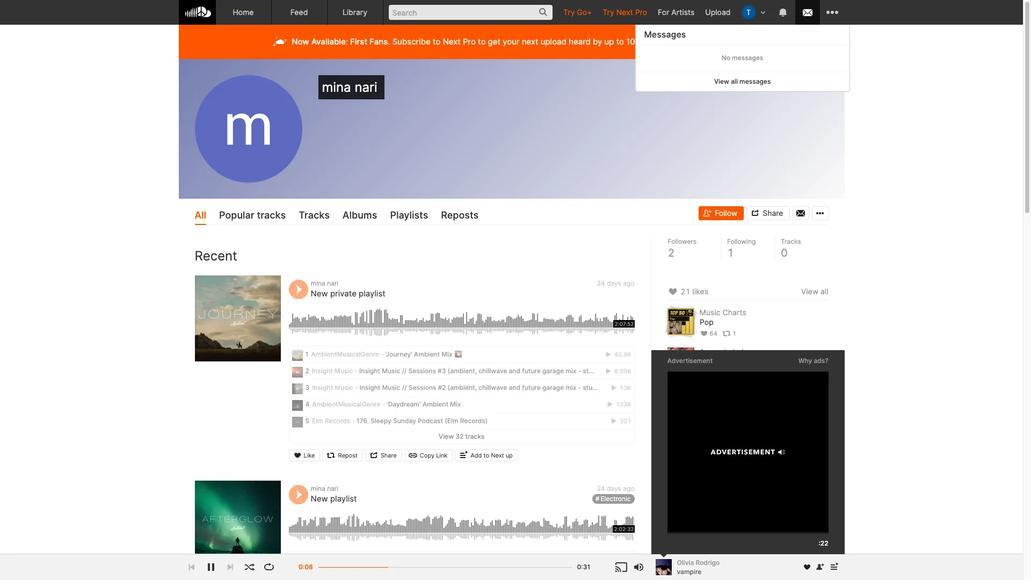 Task type: locate. For each thing, give the bounding box(es) containing it.
2 days from the top
[[607, 485, 622, 493]]

mina nari link up private
[[311, 279, 338, 287]]

0 horizontal spatial next
[[443, 37, 461, 47]]

0 vertical spatial tracks
[[257, 210, 286, 221]]

1 horizontal spatial tracks
[[781, 238, 801, 246]]

to
[[433, 37, 441, 47], [478, 37, 486, 47], [617, 37, 624, 47], [484, 452, 489, 460]]

2 track stats element from the top
[[700, 405, 829, 417]]

next up 100+
[[617, 8, 633, 17]]

playlists
[[390, 210, 428, 221]]

cookie manager imprint
[[668, 559, 820, 576]]

mina for mina nari new  playlist
[[311, 485, 325, 493]]

2 try from the left
[[603, 8, 615, 17]]

messages
[[644, 29, 686, 40]]

pop element
[[668, 308, 694, 335]]

tracks left the albums
[[299, 210, 330, 221]]

0 vertical spatial tracks
[[299, 210, 330, 221]]

nari up private
[[327, 279, 338, 287]]

0 vertical spatial mina
[[322, 80, 351, 95]]

manager
[[792, 559, 820, 567]]

1 vertical spatial pro
[[463, 37, 476, 47]]

label
[[725, 347, 744, 356]]

1 vertical spatial 30
[[791, 369, 799, 376]]

heard
[[569, 37, 591, 47]]

up right "by"
[[605, 37, 614, 47]]

0 vertical spatial new
[[311, 288, 328, 298]]

0 vertical spatial nari
[[355, 80, 377, 95]]

2 mina nari link from the top
[[311, 485, 338, 493]]

next inside try next pro link
[[617, 8, 633, 17]]

mina nari link for private
[[311, 279, 338, 287]]

all inside view all messages link
[[731, 77, 738, 85]]

view all
[[801, 287, 829, 296], [801, 434, 829, 443]]

view 32 tracks
[[439, 432, 485, 440]]

nari up new  playlist link
[[327, 485, 338, 493]]

1 up label
[[733, 330, 737, 337]]

mina
[[322, 80, 351, 95], [311, 279, 325, 287], [311, 485, 325, 493]]

1 vertical spatial 24
[[597, 485, 605, 493]]

1 vertical spatial 32
[[456, 432, 464, 440]]

0 vertical spatial 30
[[730, 357, 740, 366]]

1 inside playlist stats element
[[733, 330, 737, 337]]

0 vertical spatial next
[[617, 8, 633, 17]]

32
[[769, 369, 776, 376], [456, 432, 464, 440]]

track stats element down selected at right
[[700, 366, 829, 378]]

1 horizontal spatial tracks
[[466, 432, 485, 440]]

1 vertical spatial 1
[[733, 330, 737, 337]]

1 horizontal spatial try
[[603, 8, 615, 17]]

mina for mina nari new private playlist
[[311, 279, 325, 287]]

kyrro
[[822, 357, 841, 366]]

1 down following
[[727, 247, 734, 260]]

up right add
[[506, 452, 513, 460]]

mina nari link up new  playlist link
[[311, 485, 338, 493]]

mina up new  playlist link
[[311, 485, 325, 493]]

go
[[668, 502, 678, 511]]

1 vertical spatial track stats element
[[700, 405, 829, 417]]

1 vertical spatial up
[[506, 452, 513, 460]]

2 horizontal spatial next
[[617, 8, 633, 17]]

artists
[[672, 8, 695, 17]]

next down search search field
[[443, 37, 461, 47]]

start
[[685, 37, 704, 47]]

fans.
[[370, 37, 390, 47]]

64
[[710, 330, 718, 337]]

all
[[731, 77, 738, 85], [821, 287, 829, 296], [821, 434, 829, 443]]

tracks right the "popular"
[[257, 210, 286, 221]]

250 link
[[732, 369, 754, 376]]

30 down mixed
[[791, 369, 799, 376]]

repost
[[338, 452, 358, 460]]

1 vertical spatial days
[[607, 485, 622, 493]]

new left private
[[311, 288, 328, 298]]

to right add
[[484, 452, 489, 460]]

1 days from the top
[[607, 279, 622, 287]]

24 inside 24 days ago electronic
[[597, 485, 605, 493]]

1 horizontal spatial share
[[763, 209, 784, 218]]

1 new from the top
[[311, 288, 328, 298]]

mina up "new private playlist" link
[[311, 279, 325, 287]]

2 vertical spatial nari
[[327, 485, 338, 493]]

electronic
[[601, 495, 631, 503]]

1 try from the left
[[564, 8, 575, 17]]

by
[[593, 37, 602, 47]]

24 days ago electronic
[[597, 485, 635, 503]]

1 ago from the top
[[623, 279, 635, 287]]

1 vertical spatial view all
[[801, 434, 829, 443]]

2 vertical spatial mina
[[311, 485, 325, 493]]

episode
[[700, 357, 728, 366]]

ambientmusicalgenre's avatar element
[[668, 455, 694, 482]]

upload link
[[700, 0, 736, 24]]

playlist stats element
[[700, 327, 829, 339]]

1 horizontal spatial 32
[[769, 369, 776, 376]]

messages right no
[[732, 54, 764, 62]]

track stats element for episode 30 - selected & mixed by kyrro element
[[700, 366, 829, 378]]

30 left -
[[730, 357, 740, 366]]

advertisement
[[668, 357, 713, 365]]

track stats element containing 7,284
[[700, 366, 829, 378]]

ago inside 24 days ago electronic
[[623, 485, 635, 493]]

try next pro link
[[598, 0, 653, 24]]

go mobile
[[668, 502, 703, 511]]

for artists
[[658, 8, 695, 17]]

nari inside mina nari new private playlist
[[327, 279, 338, 287]]

2 vertical spatial all
[[821, 434, 829, 443]]

legal
[[668, 559, 684, 567]]

by
[[811, 357, 820, 366]]

0 horizontal spatial 32
[[456, 432, 464, 440]]

0 vertical spatial share
[[763, 209, 784, 218]]

1 vertical spatial share button
[[366, 450, 402, 462]]

new private playlist element
[[195, 275, 281, 361]]

home
[[233, 8, 254, 17]]

None search field
[[383, 0, 558, 24]]

0 vertical spatial playlist
[[359, 288, 386, 298]]

following image
[[668, 432, 679, 445]]

try
[[564, 8, 575, 17], [603, 8, 615, 17]]

mina nari link
[[311, 279, 338, 287], [311, 485, 338, 493]]

1 horizontal spatial up
[[605, 37, 614, 47]]

1 horizontal spatial playlist
[[359, 288, 386, 298]]

new private playlist link
[[311, 288, 386, 298]]

new down the like on the bottom left of page
[[311, 494, 328, 504]]

playlist down repost popup button
[[330, 494, 357, 504]]

1 mina nari link from the top
[[311, 279, 338, 287]]

30 link
[[781, 369, 799, 376]]

0 vertical spatial share button
[[747, 207, 790, 220]]

mina nari new  playlist
[[311, 485, 357, 504]]

1 vertical spatial nari
[[327, 279, 338, 287]]

link
[[436, 452, 448, 460]]

0 vertical spatial ago
[[623, 279, 635, 287]]

1 vertical spatial tracks
[[781, 238, 801, 246]]

artist resources link
[[696, 568, 747, 576]]

Search search field
[[389, 5, 553, 20]]

1 horizontal spatial pro
[[635, 8, 647, 17]]

1 vertical spatial next
[[443, 37, 461, 47]]

tracks inside "link"
[[257, 210, 286, 221]]

days inside 24 days ago electronic
[[607, 485, 622, 493]]

new inside mina nari new private playlist
[[311, 288, 328, 298]]

feed
[[290, 8, 308, 17]]

0 vertical spatial 1
[[727, 247, 734, 260]]

view 32 tracks link
[[289, 430, 634, 444]]

1 vertical spatial mina nari link
[[311, 485, 338, 493]]

next
[[522, 37, 539, 47]]

nari down first
[[355, 80, 377, 95]]

try left go+
[[564, 8, 575, 17]]

new
[[311, 288, 328, 298], [311, 494, 328, 504]]

0 horizontal spatial tracks
[[299, 210, 330, 221]]

nari inside mina nari new  playlist
[[327, 485, 338, 493]]

1 vertical spatial tracks
[[466, 432, 485, 440]]

0 vertical spatial view all
[[801, 287, 829, 296]]

mina down available:
[[322, 80, 351, 95]]

mobile
[[680, 502, 703, 511]]

0 vertical spatial mina nari link
[[311, 279, 338, 287]]

2 ago from the top
[[623, 485, 635, 493]]

tracks link
[[299, 207, 330, 225]]

0 vertical spatial 24
[[597, 279, 605, 287]]

1 vertical spatial ago
[[623, 485, 635, 493]]

track stats element up view all link
[[700, 405, 829, 417]]

250
[[742, 369, 754, 376]]

upload
[[706, 8, 731, 17]]

library
[[343, 8, 368, 17]]

2 view all from the top
[[801, 434, 829, 443]]

1 24 from the top
[[597, 279, 605, 287]]

0 horizontal spatial playlist
[[330, 494, 357, 504]]

1
[[727, 247, 734, 260], [733, 330, 737, 337]]

0 vertical spatial messages
[[732, 54, 764, 62]]

like
[[304, 452, 315, 460]]

0 horizontal spatial share
[[381, 452, 397, 460]]

share button right the repost
[[366, 450, 402, 462]]

new inside mina nari new  playlist
[[311, 494, 328, 504]]

mina inside mina nari new private playlist
[[311, 279, 325, 287]]

1 vertical spatial new
[[311, 494, 328, 504]]

nari for mina nari new private playlist
[[327, 279, 338, 287]]

2 vertical spatial next
[[491, 452, 504, 460]]

olivia rodrigo link
[[677, 558, 797, 567]]

share left copy
[[381, 452, 397, 460]]

mina for mina nari
[[322, 80, 351, 95]]

30 inside apnea label episode 30 - selected & mixed by kyrro
[[730, 357, 740, 366]]

tracks up 0
[[781, 238, 801, 246]]

messages down no messages
[[740, 77, 771, 85]]

0 horizontal spatial 30
[[730, 357, 740, 366]]

episode 30 - selected & mixed by kyrro element
[[668, 347, 694, 374]]

0 horizontal spatial up
[[506, 452, 513, 460]]

tracks up add
[[466, 432, 485, 440]]

ago for 24 days ago
[[623, 279, 635, 287]]

1 inside following 1
[[727, 247, 734, 260]]

ago
[[623, 279, 635, 287], [623, 485, 635, 493]]

try right go+
[[603, 8, 615, 17]]

resources
[[715, 568, 747, 576]]

32 link
[[758, 369, 776, 376]]

upload
[[541, 37, 567, 47]]

0 vertical spatial all
[[731, 77, 738, 85]]

0 horizontal spatial try
[[564, 8, 575, 17]]

1 horizontal spatial next
[[491, 452, 504, 460]]

available:
[[311, 37, 348, 47]]

start today link
[[685, 37, 729, 47]]

2 new from the top
[[311, 494, 328, 504]]

ago left like image
[[623, 279, 635, 287]]

next up image
[[828, 561, 841, 574]]

like button
[[289, 450, 320, 462]]

pro left for
[[635, 8, 647, 17]]

olivia
[[677, 558, 694, 567]]

pro
[[635, 8, 647, 17], [463, 37, 476, 47]]

1 horizontal spatial 30
[[791, 369, 799, 376]]

next right add
[[491, 452, 504, 460]]

2 24 from the top
[[597, 485, 605, 493]]

track stats element
[[700, 366, 829, 378], [700, 405, 829, 417]]

follow
[[715, 209, 738, 218]]

playlist right private
[[359, 288, 386, 298]]

messages
[[732, 54, 764, 62], [740, 77, 771, 85]]

share button up following
[[747, 207, 790, 220]]

pro left "get"
[[463, 37, 476, 47]]

try for try go+
[[564, 8, 575, 17]]

1 vertical spatial share
[[381, 452, 397, 460]]

0 vertical spatial days
[[607, 279, 622, 287]]

next inside add to next up button
[[491, 452, 504, 460]]

ago up electronic
[[623, 485, 635, 493]]

1 vertical spatial playlist
[[330, 494, 357, 504]]

1 track stats element from the top
[[700, 366, 829, 378]]

days for 24 days ago electronic
[[607, 485, 622, 493]]

0
[[781, 247, 788, 260]]

0 horizontal spatial tracks
[[257, 210, 286, 221]]

for artists link
[[653, 0, 700, 24]]

subscribe
[[393, 37, 431, 47]]

0 vertical spatial track stats element
[[700, 366, 829, 378]]

to left 100+
[[617, 37, 624, 47]]

0 horizontal spatial share button
[[366, 450, 402, 462]]

share up 'tracks 0'
[[763, 209, 784, 218]]

progress bar
[[318, 562, 572, 580]]

mina inside mina nari new  playlist
[[311, 485, 325, 493]]

1 vertical spatial mina
[[311, 279, 325, 287]]



Task type: describe. For each thing, give the bounding box(es) containing it.
tracks for tracks 0
[[781, 238, 801, 246]]

to left "get"
[[478, 37, 486, 47]]

2
[[668, 247, 675, 260]]

repost button
[[323, 450, 363, 462]]

why
[[799, 357, 812, 365]]

privacy
[[691, 559, 714, 567]]

100+
[[627, 37, 646, 47]]

pop
[[700, 318, 714, 327]]

following
[[727, 238, 756, 246]]

all
[[195, 210, 206, 221]]

selected
[[747, 357, 779, 366]]

get
[[488, 37, 501, 47]]

view all link
[[668, 431, 829, 447]]

all link
[[195, 207, 206, 225]]

1 vertical spatial all
[[821, 287, 829, 296]]

-
[[742, 357, 745, 366]]

popular
[[219, 210, 255, 221]]

playlist inside mina nari new  playlist
[[330, 494, 357, 504]]

'infinite' ambient mix element
[[668, 386, 694, 413]]

followers
[[668, 238, 697, 246]]

copy link button
[[405, 450, 453, 462]]

follow button
[[699, 207, 744, 220]]

for
[[658, 8, 670, 17]]

mina nari new private playlist
[[311, 279, 386, 298]]

go+
[[577, 8, 592, 17]]

following 1
[[727, 238, 756, 260]]

mina nari link for playlist
[[311, 485, 338, 493]]

legal link
[[668, 559, 684, 567]]

olivia rodrigo vampire
[[677, 558, 720, 576]]

0 vertical spatial pro
[[635, 8, 647, 17]]

nari for mina nari
[[355, 80, 377, 95]]

reposts link
[[441, 207, 479, 225]]

recent
[[195, 248, 237, 264]]

apnea label link
[[700, 347, 744, 356]]

copy
[[420, 452, 435, 460]]

new for new private playlist
[[311, 288, 328, 298]]

home link
[[216, 0, 272, 25]]

popular tracks link
[[219, 207, 286, 225]]

new for new  playlist
[[311, 494, 328, 504]]

first
[[350, 37, 367, 47]]

1 view all from the top
[[801, 287, 829, 296]]

apnea label episode 30 - selected & mixed by kyrro
[[700, 347, 841, 366]]

to inside button
[[484, 452, 489, 460]]

playlist inside mina nari new private playlist
[[359, 288, 386, 298]]

&
[[781, 357, 786, 366]]

copy link
[[420, 452, 448, 460]]

0 horizontal spatial pro
[[463, 37, 476, 47]]

like image
[[668, 285, 679, 298]]

albums link
[[343, 207, 377, 225]]

all inside view all link
[[821, 434, 829, 443]]

24 for 24 days ago electronic
[[597, 485, 605, 493]]

now
[[292, 37, 309, 47]]

try go+ link
[[558, 0, 598, 24]]

artist resources
[[696, 568, 747, 576]]

add
[[471, 452, 482, 460]]

cookie
[[769, 559, 791, 567]]

ads?
[[814, 357, 829, 365]]

try go+
[[564, 8, 592, 17]]

privacy link
[[691, 559, 714, 567]]

mina nari
[[322, 80, 381, 95]]

tara schultz's avatar element
[[742, 5, 756, 19]]

vampire element
[[656, 559, 672, 575]]

listeners.
[[648, 37, 682, 47]]

up inside button
[[506, 452, 513, 460]]

mixed
[[788, 357, 809, 366]]

try for try next pro
[[603, 8, 615, 17]]

0 vertical spatial up
[[605, 37, 614, 47]]

albums
[[343, 210, 377, 221]]

tracks for tracks
[[299, 210, 330, 221]]

1 horizontal spatial share button
[[747, 207, 790, 220]]

to right subscribe
[[433, 37, 441, 47]]

music charts link
[[700, 308, 747, 317]]

30 inside track stats element
[[791, 369, 799, 376]]

ago for 24 days ago electronic
[[623, 485, 635, 493]]

21 likes
[[681, 287, 709, 296]]

now available: first fans. subscribe to next pro to get your next upload heard by up to 100+ listeners. start today
[[292, 37, 729, 47]]

1 link
[[723, 330, 737, 337]]

your
[[503, 37, 520, 47]]

vampire link
[[677, 567, 702, 577]]

add to next up button
[[456, 450, 518, 462]]

view all messages link
[[636, 72, 850, 92]]

add to next up
[[471, 452, 513, 460]]

view all messages
[[714, 77, 771, 85]]

1 vertical spatial messages
[[740, 77, 771, 85]]

music
[[700, 308, 721, 317]]

0 vertical spatial 32
[[769, 369, 776, 376]]

track stats element for 'infinite' ambient mix element
[[700, 405, 829, 417]]

library link
[[327, 0, 383, 25]]

why ads?
[[799, 357, 829, 365]]

nari for mina nari new  playlist
[[327, 485, 338, 493]]

0:08
[[299, 563, 313, 571]]

today
[[706, 37, 729, 47]]

feed link
[[272, 0, 327, 25]]

private
[[330, 288, 357, 298]]

no messages
[[722, 54, 764, 62]]

imprint link
[[668, 568, 689, 576]]

new  playlist link
[[311, 494, 357, 504]]

days for 24 days ago
[[607, 279, 622, 287]]

reposts
[[441, 210, 479, 221]]

pop link
[[700, 318, 714, 327]]

followers 2
[[668, 238, 697, 260]]

64 link
[[700, 330, 718, 337]]

no
[[722, 54, 731, 62]]

cookie manager link
[[769, 559, 820, 567]]

mina nari's avatar element
[[195, 75, 302, 183]]

24 for 24 days ago
[[597, 279, 605, 287]]

new  playlist element
[[195, 481, 281, 567]]

artist
[[696, 568, 713, 576]]



Task type: vqa. For each thing, say whether or not it's contained in the screenshot.
Happier Than Ever's the ago
no



